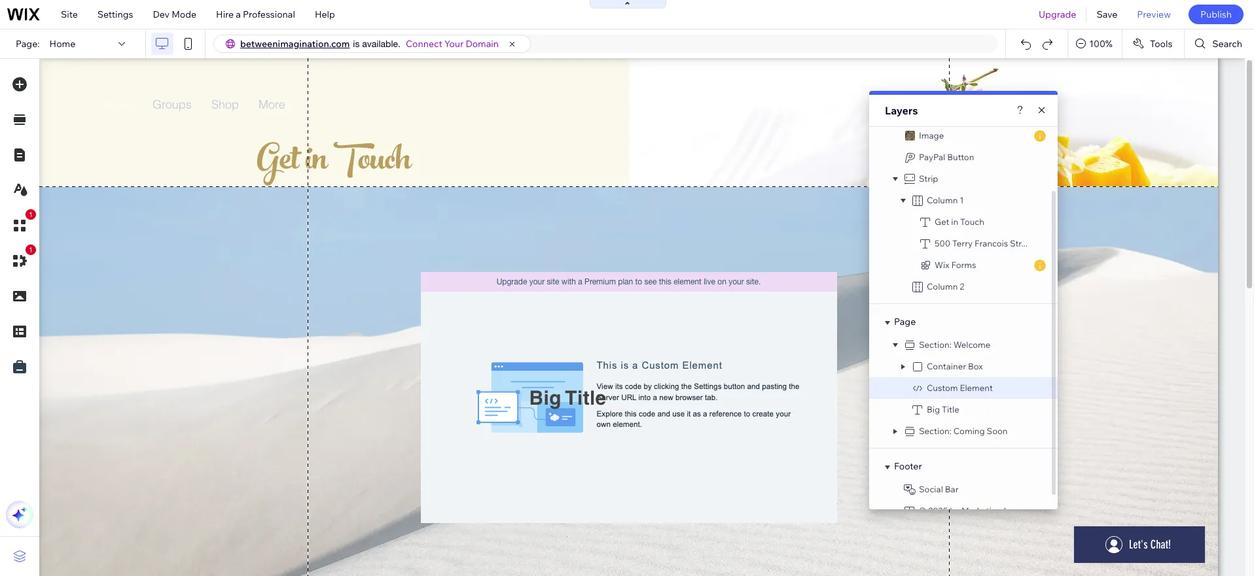 Task type: locate. For each thing, give the bounding box(es) containing it.
0 vertical spatial 1 button
[[6, 210, 36, 240]]

mode
[[172, 9, 196, 20]]

by
[[950, 506, 960, 517]]

is
[[353, 39, 360, 49]]

1 1 button from the top
[[6, 210, 36, 240]]

column 2
[[927, 282, 965, 292]]

container
[[927, 361, 967, 372]]

2 1 button from the top
[[6, 245, 36, 275]]

1 column from the top
[[927, 195, 958, 206]]

dev
[[153, 9, 170, 20]]

0 vertical spatial column
[[927, 195, 958, 206]]

professional
[[243, 9, 295, 20]]

column 1
[[927, 195, 964, 206]]

coming
[[954, 426, 985, 437]]

section:
[[919, 340, 952, 350], [919, 426, 952, 437]]

100%
[[1090, 38, 1113, 50]]

connect
[[406, 38, 443, 50]]

column left 2
[[927, 282, 958, 292]]

save button
[[1087, 0, 1128, 29]]

section: up container
[[919, 340, 952, 350]]

soon
[[987, 426, 1008, 437]]

2 column from the top
[[927, 282, 958, 292]]

1 section: from the top
[[919, 340, 952, 350]]

©
[[919, 506, 927, 517]]

layers
[[885, 104, 918, 117]]

paypal
[[919, 152, 946, 162]]

column for column 2
[[927, 282, 958, 292]]

bar
[[945, 485, 959, 495]]

1 vertical spatial column
[[927, 282, 958, 292]]

section: for section: coming soon
[[919, 426, 952, 437]]

strip
[[919, 174, 939, 184]]

is available. connect your domain
[[353, 38, 499, 50]]

500 terry francois str...
[[935, 238, 1028, 249]]

search
[[1213, 38, 1243, 50]]

2 vertical spatial 1
[[29, 246, 33, 254]]

1 vertical spatial 1 button
[[6, 245, 36, 275]]

section: down big
[[919, 426, 952, 437]]

2 section: from the top
[[919, 426, 952, 437]]

column
[[927, 195, 958, 206], [927, 282, 958, 292]]

1 vertical spatial section:
[[919, 426, 952, 437]]

social
[[919, 485, 943, 495]]

0 vertical spatial section:
[[919, 340, 952, 350]]

in
[[952, 217, 959, 227]]

title
[[942, 405, 960, 415]]

tools button
[[1123, 29, 1185, 58]]

touch
[[961, 217, 985, 227]]

tools
[[1150, 38, 1173, 50]]

big title
[[927, 405, 960, 415]]

1 button
[[6, 210, 36, 240], [6, 245, 36, 275]]

1
[[960, 195, 964, 206], [29, 211, 33, 219], [29, 246, 33, 254]]

help
[[315, 9, 335, 20]]

image
[[919, 130, 944, 141]]

home
[[50, 38, 75, 50]]

column up get
[[927, 195, 958, 206]]



Task type: vqa. For each thing, say whether or not it's contained in the screenshot.
the Hire a Professional for Your Website Get matched with a web professional so you can:
no



Task type: describe. For each thing, give the bounding box(es) containing it.
© 2035 by marketing in...
[[919, 506, 1018, 517]]

dev mode
[[153, 9, 196, 20]]

2035
[[928, 506, 948, 517]]

settings
[[97, 9, 133, 20]]

button
[[948, 152, 975, 162]]

preview button
[[1128, 0, 1181, 29]]

wix forms
[[935, 260, 977, 270]]

in...
[[1004, 506, 1018, 517]]

custom element
[[927, 383, 993, 394]]

1 vertical spatial 1
[[29, 211, 33, 219]]

0 vertical spatial 1
[[960, 195, 964, 206]]

forms
[[952, 260, 977, 270]]

big
[[927, 405, 940, 415]]

wix
[[935, 260, 950, 270]]

section: coming soon
[[919, 426, 1008, 437]]

element
[[960, 383, 993, 394]]

container box
[[927, 361, 983, 372]]

marketing
[[962, 506, 1002, 517]]

a
[[236, 9, 241, 20]]

box
[[968, 361, 983, 372]]

search button
[[1185, 29, 1255, 58]]

site
[[61, 9, 78, 20]]

your
[[445, 38, 464, 50]]

domain
[[466, 38, 499, 50]]

get
[[935, 217, 950, 227]]

welcome
[[954, 340, 991, 350]]

footer
[[894, 461, 922, 473]]

preview
[[1138, 9, 1171, 20]]

str...
[[1010, 238, 1028, 249]]

paypal button
[[919, 152, 975, 162]]

section: for section: welcome
[[919, 340, 952, 350]]

custom
[[927, 383, 958, 394]]

publish
[[1201, 9, 1232, 20]]

2
[[960, 282, 965, 292]]

betweenimagination.com
[[240, 38, 350, 50]]

terry
[[953, 238, 973, 249]]

social bar
[[919, 485, 959, 495]]

hire
[[216, 9, 234, 20]]

100% button
[[1069, 29, 1122, 58]]

section: welcome
[[919, 340, 991, 350]]

publish button
[[1189, 5, 1244, 24]]

save
[[1097, 9, 1118, 20]]

page
[[894, 316, 916, 328]]

500
[[935, 238, 951, 249]]

francois
[[975, 238, 1009, 249]]

upgrade
[[1039, 9, 1077, 20]]

available.
[[362, 39, 401, 49]]

hire a professional
[[216, 9, 295, 20]]

column for column 1
[[927, 195, 958, 206]]

get in touch
[[935, 217, 985, 227]]



